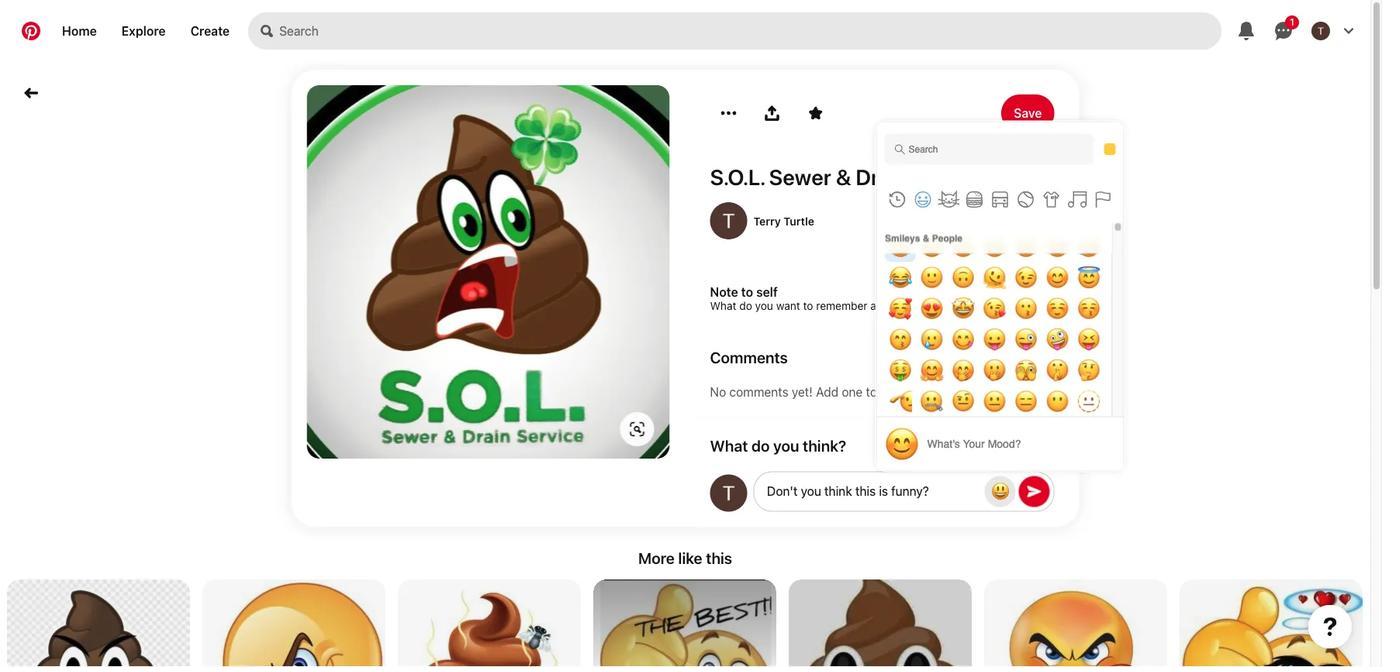 Task type: vqa. For each thing, say whether or not it's contained in the screenshot.
"with" to the right
no



Task type: describe. For each thing, give the bounding box(es) containing it.
start
[[880, 385, 906, 400]]

explore
[[122, 24, 166, 38]]

no mouth image
[[1042, 386, 1073, 417]]

sweat smile image
[[1042, 231, 1073, 262]]

wink image
[[1010, 262, 1041, 293]]

innocent image
[[1073, 262, 1104, 293]]

😃
[[991, 481, 1009, 502]]

this inside note to self what do you want to remember about this pin?
[[902, 300, 920, 312]]

😃 button
[[985, 477, 1016, 508]]

think
[[824, 484, 852, 499]]

logo
[[992, 164, 1041, 190]]

this may contain: an emoticive yellow smiley face with big blue eyes and one hand on his chin image
[[984, 580, 1167, 668]]

add note button
[[977, 280, 1054, 317]]

service
[[913, 164, 987, 190]]

hugging face image
[[916, 355, 947, 386]]

dotted line face image
[[1073, 386, 1104, 417]]

thinking face image
[[1073, 355, 1104, 386]]

upside-down face image
[[947, 262, 978, 293]]

smileys & people element
[[877, 200, 1112, 668]]

create
[[190, 24, 230, 38]]

smile image
[[947, 231, 978, 262]]

this may contain: an emo emo emo emo emo emo emo emo emo emo emo emo em someones emo emo emo emo emo emo emo emo emo emo emo emo emo emo image
[[789, 580, 972, 668]]

save button
[[1001, 95, 1054, 132]]

heart eyes image
[[916, 293, 947, 324]]

terry turtle
[[753, 215, 814, 227]]

smileys
[[885, 233, 920, 244]]

zany face image
[[1042, 324, 1073, 355]]

no
[[710, 385, 726, 400]]

home
[[62, 24, 97, 38]]

like
[[678, 550, 702, 568]]

s.o.l. sewer & drain service logo link
[[710, 164, 1054, 190]]

1 horizontal spatial &
[[922, 233, 929, 244]]

melting face image
[[979, 262, 1010, 293]]

what's your mood?
[[927, 438, 1021, 451]]

remember
[[816, 300, 867, 312]]

mood?
[[988, 438, 1021, 451]]

this may contain: an emoticive smiley face making a hand gesture image
[[202, 580, 385, 668]]

is
[[879, 484, 888, 499]]

Add a public comment field
[[767, 484, 972, 499]]

star struck image
[[947, 293, 978, 324]]

stuck out tongue image
[[979, 324, 1010, 355]]

comments
[[729, 385, 789, 400]]

more
[[638, 550, 675, 568]]

stuck out tongue closed eyes image
[[1073, 324, 1104, 355]]

story pin image image
[[307, 85, 670, 460]]

smiling face with tear image
[[916, 324, 947, 355]]

1 vertical spatial do
[[752, 436, 770, 455]]

turtle
[[784, 215, 814, 227]]

expressionless image
[[1010, 386, 1041, 417]]

1 vertical spatial add
[[816, 385, 838, 400]]

yet!
[[792, 385, 813, 400]]

terry turtle image
[[1312, 22, 1330, 40]]

one
[[842, 385, 863, 400]]

money-mouth face image
[[885, 355, 916, 386]]

do inside note to self what do you want to remember about this pin?
[[739, 300, 752, 312]]

terry
[[753, 215, 781, 227]]

relaxed image
[[1042, 293, 1073, 324]]

no comments yet! add one to start the conversation.
[[710, 385, 1007, 400]]

note
[[1016, 291, 1042, 306]]

smiley image
[[916, 231, 947, 262]]

smiling face with 3 hearts image
[[885, 293, 916, 324]]

create link
[[178, 12, 242, 50]]

laughing image
[[1010, 231, 1041, 262]]

face with peeking eye image
[[1010, 355, 1041, 386]]

face with hand over mouth image
[[947, 355, 978, 386]]

the
[[910, 385, 928, 400]]

face with raised eyebrow image
[[947, 386, 978, 417]]



Task type: locate. For each thing, give the bounding box(es) containing it.
1 horizontal spatial you
[[773, 436, 799, 455]]

this may contain: an emoticive smiley face with sunglasses and hearts above it image
[[1180, 580, 1363, 668]]

1 vertical spatial &
[[922, 233, 929, 244]]

2 horizontal spatial to
[[866, 385, 877, 400]]

s.o.l.
[[710, 164, 764, 190]]

2 horizontal spatial you
[[801, 484, 821, 499]]

add note
[[989, 291, 1042, 306]]

8,171 emoticones vectores, ilustraciones y gráficos - 123rf image
[[398, 580, 581, 668]]

sewer
[[769, 164, 831, 190]]

want
[[776, 300, 800, 312]]

kissing heart image
[[979, 293, 1010, 324]]

0 horizontal spatial blush image
[[885, 427, 919, 462]]

drain
[[856, 164, 908, 190]]

2 what from the top
[[710, 436, 748, 455]]

you left think?
[[773, 436, 799, 455]]

this
[[902, 300, 920, 312], [855, 484, 876, 499], [706, 550, 732, 568]]

0 vertical spatial blush image
[[1042, 262, 1073, 293]]

0 vertical spatial what
[[710, 300, 736, 312]]

s.o.l. sewer & drain service logo
[[710, 164, 1041, 190]]

yum image
[[947, 324, 978, 355]]

0 horizontal spatial this
[[706, 550, 732, 568]]

1 vertical spatial this
[[855, 484, 876, 499]]

what
[[710, 300, 736, 312], [710, 436, 748, 455]]

1 vertical spatial blush image
[[885, 427, 919, 462]]

your
[[963, 438, 985, 451]]

funny?
[[891, 484, 929, 499]]

smileys & people
[[885, 233, 962, 244]]

blush image left the what's
[[885, 427, 919, 462]]

comments button
[[710, 348, 1054, 366]]

blush image
[[1042, 262, 1073, 293], [885, 427, 919, 462]]

this right like
[[706, 550, 732, 568]]

to left self
[[741, 285, 753, 300]]

0 horizontal spatial add
[[816, 385, 838, 400]]

list
[[0, 580, 1370, 668]]

2 vertical spatial you
[[801, 484, 821, 499]]

save
[[1014, 106, 1042, 121]]

1 horizontal spatial to
[[803, 300, 813, 312]]

don't
[[767, 484, 798, 499]]

do up don't
[[752, 436, 770, 455]]

to
[[741, 285, 753, 300], [803, 300, 813, 312], [866, 385, 877, 400]]

1 vertical spatial you
[[773, 436, 799, 455]]

slightly smiling face image
[[916, 262, 947, 293]]

neutral face image
[[979, 386, 1010, 417]]

0 vertical spatial this
[[902, 300, 920, 312]]

this may contain: an emoticive smiley face giving the thumbs up sign with the words the best image
[[593, 580, 776, 668]]

what's
[[927, 438, 960, 451]]

1
[[1290, 17, 1294, 28]]

about
[[870, 300, 899, 312]]

grinning image
[[885, 231, 916, 262]]

do left self
[[739, 300, 752, 312]]

pin?
[[923, 300, 944, 312]]

Search text field
[[279, 12, 1222, 50]]

Type to search for an emoji text field
[[885, 134, 1094, 165]]

comments
[[710, 348, 788, 366]]

blush image right wink image
[[1042, 262, 1073, 293]]

this may contain: an emo emo emo emo emo emo emo emo emo emo emo emo em and emo emo emo emo emo emo emo emo emo emo emo emo emo emo em image
[[7, 580, 190, 668]]

terryturtle85 image
[[710, 475, 747, 512]]

0 horizontal spatial you
[[755, 300, 773, 312]]

0 horizontal spatial to
[[741, 285, 753, 300]]

2 horizontal spatial this
[[902, 300, 920, 312]]

rolling on the floor laughing image
[[1073, 231, 1104, 262]]

you
[[755, 300, 773, 312], [773, 436, 799, 455], [801, 484, 821, 499]]

what left self
[[710, 300, 736, 312]]

terry turtle avatar link image
[[710, 202, 747, 240]]

to right one
[[866, 385, 877, 400]]

shushing face image
[[1042, 355, 1073, 386]]

& left "drain" in the top right of the page
[[836, 164, 851, 190]]

kissing smiling eyes image
[[885, 324, 916, 355]]

note
[[710, 285, 738, 300]]

add
[[989, 291, 1013, 306], [816, 385, 838, 400]]

don't you think this is funny?
[[767, 484, 929, 499]]

2 vertical spatial this
[[706, 550, 732, 568]]

what inside note to self what do you want to remember about this pin?
[[710, 300, 736, 312]]

0 horizontal spatial &
[[836, 164, 851, 190]]

people
[[932, 233, 962, 244]]

&
[[836, 164, 851, 190], [922, 233, 929, 244]]

1 button
[[1265, 12, 1302, 50]]

stuck out tongue winking eye image
[[1010, 324, 1041, 355]]

this left is
[[855, 484, 876, 499]]

1 vertical spatial what
[[710, 436, 748, 455]]

terry turtle link
[[753, 215, 814, 227]]

0 vertical spatial do
[[739, 300, 752, 312]]

conversation.
[[931, 385, 1007, 400]]

grin image
[[979, 231, 1010, 262]]

explore link
[[109, 12, 178, 50]]

add inside button
[[989, 291, 1013, 306]]

more like this
[[638, 550, 732, 568]]

1 horizontal spatial add
[[989, 291, 1013, 306]]

home link
[[50, 12, 109, 50]]

do
[[739, 300, 752, 312], [752, 436, 770, 455]]

kissing image
[[1010, 293, 1041, 324]]

face with open eyes and hand over mouth image
[[979, 355, 1010, 386]]

1 horizontal spatial this
[[855, 484, 876, 499]]

0 vertical spatial you
[[755, 300, 773, 312]]

what up terryturtle85 image
[[710, 436, 748, 455]]

this left pin?
[[902, 300, 920, 312]]

think?
[[803, 436, 846, 455]]

joy image
[[885, 262, 916, 293]]

saluting face image
[[885, 386, 916, 417]]

what do you think?
[[710, 436, 846, 455]]

& left people
[[922, 233, 929, 244]]

search icon image
[[261, 25, 273, 37]]

0 vertical spatial add
[[989, 291, 1013, 306]]

you left want
[[755, 300, 773, 312]]

zipper-mouth face image
[[916, 386, 947, 417]]

1 what from the top
[[710, 300, 736, 312]]

to right want
[[803, 300, 813, 312]]

kissing closed eyes image
[[1073, 293, 1104, 324]]

0 vertical spatial &
[[836, 164, 851, 190]]

1 horizontal spatial blush image
[[1042, 262, 1073, 293]]

self
[[756, 285, 778, 300]]

note to self what do you want to remember about this pin?
[[710, 285, 944, 312]]

you inside note to self what do you want to remember about this pin?
[[755, 300, 773, 312]]

you left the think
[[801, 484, 821, 499]]



